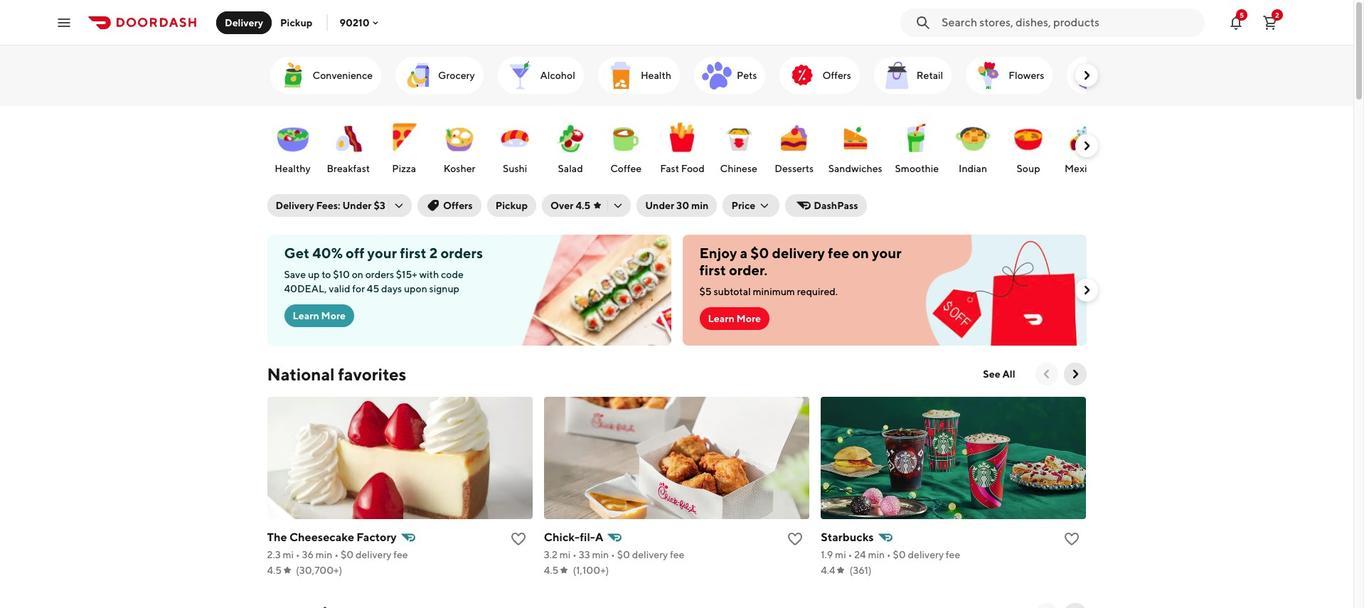 Task type: locate. For each thing, give the bounding box(es) containing it.
fil-
[[580, 531, 595, 544]]

code
[[441, 269, 464, 280]]

1 horizontal spatial first
[[700, 262, 726, 278]]

1 horizontal spatial mi
[[560, 549, 571, 561]]

$​0 for a
[[617, 549, 630, 561]]

delivery
[[772, 245, 825, 261], [356, 549, 392, 561], [632, 549, 668, 561], [908, 549, 944, 561]]

retail
[[917, 70, 944, 81]]

1 vertical spatial orders
[[365, 269, 394, 280]]

1 click to add this store to your saved list image from the left
[[787, 531, 804, 548]]

offers image
[[786, 58, 820, 92]]

learn
[[293, 310, 319, 322], [708, 313, 735, 324]]

0 horizontal spatial 4.5
[[267, 565, 282, 576]]

1 vertical spatial first
[[700, 262, 726, 278]]

pickup down sushi on the left
[[496, 200, 528, 211]]

min inside under 30 min button
[[692, 200, 709, 211]]

• right 24
[[887, 549, 891, 561]]

1 $​0 from the left
[[341, 549, 354, 561]]

learn more
[[293, 310, 346, 322], [708, 313, 761, 324]]

get 40% off your first 2 orders
[[284, 245, 483, 261]]

pickup button
[[272, 11, 321, 34], [487, 194, 537, 217]]

• left 24
[[848, 549, 853, 561]]

delivery inside delivery button
[[225, 17, 263, 28]]

cheesecake
[[290, 531, 354, 544]]

dashpass
[[814, 200, 859, 211]]

see
[[984, 369, 1001, 380]]

4.5 for chick-fil-a
[[544, 565, 559, 576]]

$​0 right 24
[[893, 549, 906, 561]]

pickup button down sushi on the left
[[487, 194, 537, 217]]

3.2
[[544, 549, 558, 561]]

$3
[[374, 200, 386, 211]]

1 horizontal spatial your
[[872, 245, 902, 261]]

4.5 right over
[[576, 200, 591, 211]]

learn more button
[[284, 305, 354, 327], [700, 307, 770, 330]]

mi for the
[[283, 549, 294, 561]]

fast food
[[660, 163, 705, 174]]

offers right the 'offers' icon
[[823, 70, 852, 81]]

2 horizontal spatial 4.5
[[576, 200, 591, 211]]

0 horizontal spatial more
[[321, 310, 346, 322]]

previous button of carousel image
[[1040, 367, 1054, 381]]

1 horizontal spatial orders
[[441, 245, 483, 261]]

over 4.5
[[551, 200, 591, 211]]

• right 33
[[611, 549, 615, 561]]

$​0
[[341, 549, 354, 561], [617, 549, 630, 561], [893, 549, 906, 561]]

1 horizontal spatial under
[[645, 200, 675, 211]]

learn more down the subtotal
[[708, 313, 761, 324]]

orders up "code"
[[441, 245, 483, 261]]

0 horizontal spatial under
[[343, 200, 372, 211]]

(361)
[[850, 565, 872, 576]]

2 horizontal spatial $​0
[[893, 549, 906, 561]]

3.2 mi • 33 min • $​0 delivery fee
[[544, 549, 685, 561]]

1 horizontal spatial $​0
[[617, 549, 630, 561]]

open menu image
[[55, 14, 73, 31]]

your inside enjoy a $0 delivery fee on your first order.
[[872, 245, 902, 261]]

5
[[1240, 10, 1244, 19]]

on up for
[[352, 269, 363, 280]]

1 horizontal spatial click to add this store to your saved list image
[[1064, 531, 1081, 548]]

2 up with
[[430, 245, 438, 261]]

orders up 45
[[365, 269, 394, 280]]

learn down the subtotal
[[708, 313, 735, 324]]

more for a
[[737, 313, 761, 324]]

delivery right $0
[[772, 245, 825, 261]]

4.5 down the 2.3
[[267, 565, 282, 576]]

flowers
[[1009, 70, 1045, 81]]

min right 24
[[868, 549, 885, 561]]

1 under from the left
[[343, 200, 372, 211]]

2 click to add this store to your saved list image from the left
[[1064, 531, 1081, 548]]

min
[[692, 200, 709, 211], [316, 549, 333, 561], [592, 549, 609, 561], [868, 549, 885, 561]]

2 horizontal spatial mi
[[835, 549, 846, 561]]

fee inside enjoy a $0 delivery fee on your first order.
[[828, 245, 850, 261]]

2 under from the left
[[645, 200, 675, 211]]

0 vertical spatial pickup button
[[272, 11, 321, 34]]

first inside enjoy a $0 delivery fee on your first order.
[[700, 262, 726, 278]]

1 vertical spatial offers
[[443, 200, 473, 211]]

save
[[284, 269, 306, 280]]

under left $3
[[343, 200, 372, 211]]

more down the subtotal
[[737, 313, 761, 324]]

mi
[[283, 549, 294, 561], [560, 549, 571, 561], [835, 549, 846, 561]]

offers
[[823, 70, 852, 81], [443, 200, 473, 211]]

3 $​0 from the left
[[893, 549, 906, 561]]

under
[[343, 200, 372, 211], [645, 200, 675, 211]]

40deal,
[[284, 283, 327, 295]]

1 horizontal spatial 4.5
[[544, 565, 559, 576]]

on
[[853, 245, 869, 261], [352, 269, 363, 280]]

• left 36
[[296, 549, 300, 561]]

mi right 1.9
[[835, 549, 846, 561]]

on inside save up to $10 on orders $15+ with code 40deal, valid for 45 days upon signup
[[352, 269, 363, 280]]

4.5 for the cheesecake factory
[[267, 565, 282, 576]]

2 mi from the left
[[560, 549, 571, 561]]

1 vertical spatial on
[[352, 269, 363, 280]]

1 horizontal spatial pickup button
[[487, 194, 537, 217]]

mi right the 2.3
[[283, 549, 294, 561]]

click to add this store to your saved list image for starbucks
[[1064, 531, 1081, 548]]

$5 subtotal minimum required.
[[700, 286, 838, 297]]

5 • from the left
[[848, 549, 853, 561]]

0 vertical spatial orders
[[441, 245, 483, 261]]

coffee
[[611, 163, 642, 174]]

0 vertical spatial offers
[[823, 70, 852, 81]]

2 right 5
[[1276, 10, 1280, 19]]

1 horizontal spatial learn
[[708, 313, 735, 324]]

1 your from the left
[[368, 245, 397, 261]]

delivery right 33
[[632, 549, 668, 561]]

0 vertical spatial delivery
[[225, 17, 263, 28]]

$​0 right 33
[[617, 549, 630, 561]]

enjoy a $0 delivery fee on your first order.
[[700, 245, 902, 278]]

1.9
[[821, 549, 833, 561]]

0 horizontal spatial your
[[368, 245, 397, 261]]

2 button
[[1257, 8, 1285, 37]]

(30,700+)
[[296, 565, 342, 576]]

learn for enjoy a $0 delivery fee on your first order.
[[708, 313, 735, 324]]

pickup right delivery button
[[280, 17, 313, 28]]

desserts
[[775, 163, 814, 174]]

smoothie
[[895, 163, 939, 174]]

grocery
[[438, 70, 475, 81]]

convenience image
[[276, 58, 310, 92]]

min right 36
[[316, 549, 333, 561]]

all
[[1003, 369, 1016, 380]]

delivery inside enjoy a $0 delivery fee on your first order.
[[772, 245, 825, 261]]

fee for starbucks
[[946, 549, 961, 561]]

6 • from the left
[[887, 549, 891, 561]]

1 vertical spatial pickup
[[496, 200, 528, 211]]

2 $​0 from the left
[[617, 549, 630, 561]]

2 inside button
[[1276, 10, 1280, 19]]

mi right 3.2
[[560, 549, 571, 561]]

chick-
[[544, 531, 580, 544]]

2 your from the left
[[872, 245, 902, 261]]

retail link
[[874, 57, 952, 94]]

fee for the cheesecake factory
[[394, 549, 408, 561]]

1 horizontal spatial learn more
[[708, 313, 761, 324]]

90210
[[340, 17, 370, 28]]

health
[[641, 70, 672, 81]]

0 horizontal spatial on
[[352, 269, 363, 280]]

learn down '40deal,'
[[293, 310, 319, 322]]

catering image
[[1073, 58, 1107, 92]]

1 horizontal spatial on
[[853, 245, 869, 261]]

90210 button
[[340, 17, 381, 28]]

dashpass button
[[786, 194, 867, 217]]

health link
[[598, 57, 680, 94]]

1 horizontal spatial offers
[[823, 70, 852, 81]]

first down the enjoy
[[700, 262, 726, 278]]

delivery
[[225, 17, 263, 28], [276, 200, 314, 211]]

min right 33
[[592, 549, 609, 561]]

learn more button down the subtotal
[[700, 307, 770, 330]]

1 horizontal spatial pickup
[[496, 200, 528, 211]]

0 horizontal spatial learn
[[293, 310, 319, 322]]

0 horizontal spatial learn more button
[[284, 305, 354, 327]]

to
[[322, 269, 331, 280]]

0 horizontal spatial first
[[400, 245, 427, 261]]

(1,100+)
[[573, 565, 609, 576]]

flowers link
[[966, 57, 1053, 94]]

learn more down '40deal,'
[[293, 310, 346, 322]]

1 horizontal spatial learn more button
[[700, 307, 770, 330]]

0 horizontal spatial learn more
[[293, 310, 346, 322]]

0 horizontal spatial offers
[[443, 200, 473, 211]]

1 • from the left
[[296, 549, 300, 561]]

national
[[267, 364, 335, 384]]

price
[[732, 200, 756, 211]]

2
[[1276, 10, 1280, 19], [430, 245, 438, 261]]

healthy
[[275, 163, 311, 174]]

0 horizontal spatial $​0
[[341, 549, 354, 561]]

0 horizontal spatial pickup
[[280, 17, 313, 28]]

$​0 down the cheesecake factory
[[341, 549, 354, 561]]

offers down kosher
[[443, 200, 473, 211]]

delivery for starbucks
[[908, 549, 944, 561]]

first up $15+
[[400, 245, 427, 261]]

$​0 for factory
[[341, 549, 354, 561]]

0 horizontal spatial orders
[[365, 269, 394, 280]]

3 • from the left
[[573, 549, 577, 561]]

min right the 30
[[692, 200, 709, 211]]

1 horizontal spatial more
[[737, 313, 761, 324]]

1 vertical spatial 2
[[430, 245, 438, 261]]

notification bell image
[[1228, 14, 1245, 31]]

• down the cheesecake factory
[[335, 549, 339, 561]]

2 • from the left
[[335, 549, 339, 561]]

first
[[400, 245, 427, 261], [700, 262, 726, 278]]

the
[[267, 531, 287, 544]]

learn more for 40%
[[293, 310, 346, 322]]

under left the 30
[[645, 200, 675, 211]]

save up to $10 on orders $15+ with code 40deal, valid for 45 days upon signup
[[284, 269, 464, 295]]

breakfast
[[327, 163, 370, 174]]

$0
[[751, 245, 769, 261]]

more down valid
[[321, 310, 346, 322]]

0 vertical spatial pickup
[[280, 17, 313, 28]]

1 vertical spatial next button of carousel image
[[1080, 283, 1094, 297]]

grocery image
[[401, 58, 435, 92]]

• left 33
[[573, 549, 577, 561]]

next button of carousel image
[[1080, 139, 1094, 153], [1080, 283, 1094, 297], [1068, 367, 1083, 381]]

get
[[284, 245, 310, 261]]

0 horizontal spatial mi
[[283, 549, 294, 561]]

0 horizontal spatial pickup button
[[272, 11, 321, 34]]

under 30 min button
[[637, 194, 717, 217]]

pickup button up convenience icon
[[272, 11, 321, 34]]

1 vertical spatial delivery
[[276, 200, 314, 211]]

delivery right 24
[[908, 549, 944, 561]]

•
[[296, 549, 300, 561], [335, 549, 339, 561], [573, 549, 577, 561], [611, 549, 615, 561], [848, 549, 853, 561], [887, 549, 891, 561]]

0 horizontal spatial click to add this store to your saved list image
[[787, 531, 804, 548]]

4.5 down 3.2
[[544, 565, 559, 576]]

orders
[[441, 245, 483, 261], [365, 269, 394, 280]]

pickup for the bottom pickup "button"
[[496, 200, 528, 211]]

1 horizontal spatial delivery
[[276, 200, 314, 211]]

learn for get 40% off your first 2 orders
[[293, 310, 319, 322]]

0 horizontal spatial delivery
[[225, 17, 263, 28]]

min for the cheesecake factory
[[316, 549, 333, 561]]

0 vertical spatial on
[[853, 245, 869, 261]]

1 mi from the left
[[283, 549, 294, 561]]

delivery button
[[216, 11, 272, 34]]

1 horizontal spatial 2
[[1276, 10, 1280, 19]]

0 vertical spatial 2
[[1276, 10, 1280, 19]]

click to add this store to your saved list image
[[787, 531, 804, 548], [1064, 531, 1081, 548]]

on down dashpass
[[853, 245, 869, 261]]

delivery down factory
[[356, 549, 392, 561]]

learn more button down '40deal,'
[[284, 305, 354, 327]]

alcohol
[[540, 70, 576, 81]]



Task type: vqa. For each thing, say whether or not it's contained in the screenshot.
pizza
yes



Task type: describe. For each thing, give the bounding box(es) containing it.
mi for chick-
[[560, 549, 571, 561]]

next button of carousel image
[[1080, 68, 1094, 83]]

4.4
[[821, 565, 836, 576]]

national favorites
[[267, 364, 406, 384]]

minimum
[[753, 286, 795, 297]]

3 mi from the left
[[835, 549, 846, 561]]

delivery for the cheesecake factory
[[356, 549, 392, 561]]

sandwiches
[[829, 163, 883, 174]]

36
[[302, 549, 314, 561]]

food
[[681, 163, 705, 174]]

2.3 mi • 36 min • $​0 delivery fee
[[267, 549, 408, 561]]

$5
[[700, 286, 712, 297]]

3 items, open order cart image
[[1262, 14, 1279, 31]]

see all link
[[975, 363, 1024, 386]]

more for 40%
[[321, 310, 346, 322]]

sushi
[[503, 163, 527, 174]]

mexican
[[1065, 163, 1104, 174]]

days
[[381, 283, 402, 295]]

off
[[346, 245, 365, 261]]

fee for chick-fil-a
[[670, 549, 685, 561]]

convenience link
[[270, 57, 381, 94]]

offers button
[[418, 194, 481, 217]]

grocery link
[[396, 57, 484, 94]]

pets link
[[694, 57, 766, 94]]

the cheesecake factory
[[267, 531, 397, 544]]

see all
[[984, 369, 1016, 380]]

$10
[[333, 269, 350, 280]]

health image
[[604, 58, 638, 92]]

signup
[[429, 283, 460, 295]]

retail image
[[880, 58, 914, 92]]

chick-fil-a
[[544, 531, 604, 544]]

pets image
[[700, 58, 734, 92]]

on inside enjoy a $0 delivery fee on your first order.
[[853, 245, 869, 261]]

fast
[[660, 163, 679, 174]]

learn more button for a
[[700, 307, 770, 330]]

flowers image
[[972, 58, 1006, 92]]

learn more for a
[[708, 313, 761, 324]]

$15+
[[396, 269, 417, 280]]

delivery for delivery fees: under $3
[[276, 200, 314, 211]]

delivery fees: under $3
[[276, 200, 386, 211]]

factory
[[357, 531, 397, 544]]

up
[[308, 269, 320, 280]]

over 4.5 button
[[542, 194, 631, 217]]

30
[[677, 200, 689, 211]]

fees:
[[316, 200, 341, 211]]

upon
[[404, 283, 427, 295]]

pizza
[[392, 163, 416, 174]]

min for chick-fil-a
[[592, 549, 609, 561]]

45
[[367, 283, 379, 295]]

under 30 min
[[645, 200, 709, 211]]

order.
[[729, 262, 768, 278]]

national favorites link
[[267, 363, 406, 386]]

alcohol link
[[498, 57, 584, 94]]

4 • from the left
[[611, 549, 615, 561]]

a
[[595, 531, 604, 544]]

starbucks
[[821, 531, 874, 544]]

offers link
[[780, 57, 860, 94]]

Store search: begin typing to search for stores available on DoorDash text field
[[942, 15, 1197, 30]]

under inside button
[[645, 200, 675, 211]]

subtotal
[[714, 286, 751, 297]]

1.9 mi • 24 min • $​0 delivery fee
[[821, 549, 961, 561]]

delivery for delivery
[[225, 17, 263, 28]]

required.
[[797, 286, 838, 297]]

24
[[855, 549, 866, 561]]

pickup for pickup "button" to the top
[[280, 17, 313, 28]]

soup
[[1017, 163, 1041, 174]]

learn more button for 40%
[[284, 305, 354, 327]]

0 horizontal spatial 2
[[430, 245, 438, 261]]

0 vertical spatial next button of carousel image
[[1080, 139, 1094, 153]]

valid
[[329, 283, 350, 295]]

over
[[551, 200, 574, 211]]

0 vertical spatial first
[[400, 245, 427, 261]]

delivery for chick-fil-a
[[632, 549, 668, 561]]

4.5 inside button
[[576, 200, 591, 211]]

with
[[419, 269, 439, 280]]

a
[[740, 245, 748, 261]]

enjoy
[[700, 245, 737, 261]]

price button
[[723, 194, 780, 217]]

kosher
[[444, 163, 476, 174]]

orders inside save up to $10 on orders $15+ with code 40deal, valid for 45 days upon signup
[[365, 269, 394, 280]]

40%
[[313, 245, 343, 261]]

pets
[[737, 70, 757, 81]]

salad
[[558, 163, 583, 174]]

2.3
[[267, 549, 281, 561]]

alcohol image
[[503, 58, 538, 92]]

click to add this store to your saved list image
[[510, 531, 527, 548]]

1 vertical spatial pickup button
[[487, 194, 537, 217]]

33
[[579, 549, 590, 561]]

convenience
[[313, 70, 373, 81]]

click to add this store to your saved list image for chick-fil-a
[[787, 531, 804, 548]]

2 vertical spatial next button of carousel image
[[1068, 367, 1083, 381]]

min for starbucks
[[868, 549, 885, 561]]

offers inside button
[[443, 200, 473, 211]]



